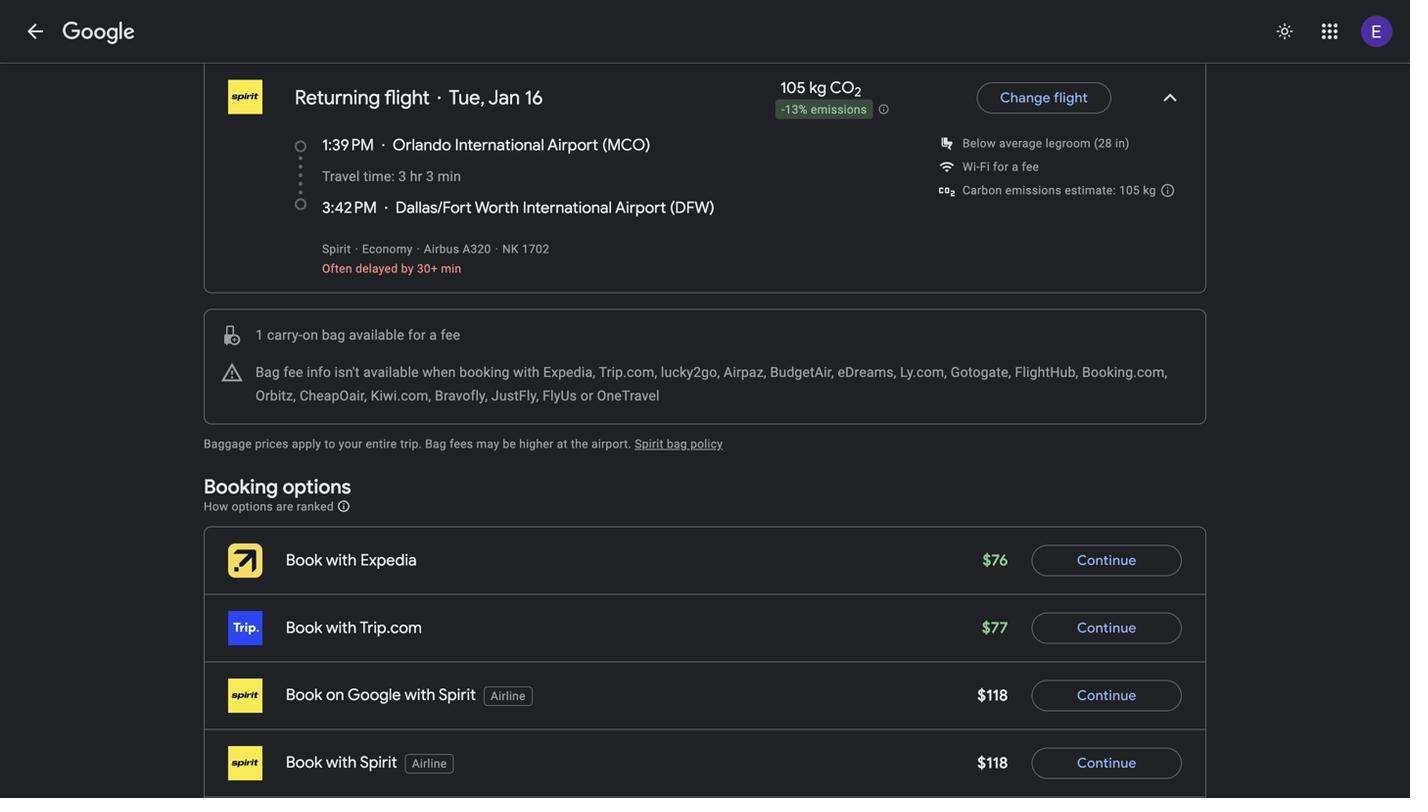 Task type: locate. For each thing, give the bounding box(es) containing it.
carbon
[[963, 183, 1002, 197]]

tue,
[[449, 85, 485, 110]]

average
[[999, 136, 1042, 150]]

on up info
[[303, 327, 318, 343]]

0 vertical spatial international
[[455, 135, 544, 155]]

are
[[276, 500, 294, 513]]

kg up the -13% emissions
[[809, 78, 827, 98]]

0 vertical spatial kg
[[809, 78, 827, 98]]

0 vertical spatial $118
[[977, 685, 1008, 705]]

available up isn't
[[349, 327, 404, 343]]

international
[[455, 135, 544, 155], [523, 198, 612, 218]]

 image inside list
[[437, 86, 441, 110]]

2 continue button from the top
[[1032, 605, 1182, 652]]

bag inside bag fee info isn't available when booking with expedia, trip.com, lucky2go, airpaz, budgetair, edreams, ly.com, gotogate, flighthub, booking.com, orbitz, cheapoair, kiwi.com, bravofly, justfly, flyus or onetravel
[[256, 364, 280, 380]]

0 horizontal spatial bag
[[322, 327, 345, 343]]

1 horizontal spatial a
[[1012, 160, 1019, 174]]

kg right estimate:
[[1143, 183, 1156, 197]]

2 continue from the top
[[1077, 619, 1136, 637]]

list containing returning flight
[[205, 0, 1205, 292]]

booking options
[[204, 474, 351, 499]]

bag right trip. at the left bottom
[[425, 437, 446, 451]]

flight up orlando in the top of the page
[[384, 85, 430, 110]]

time:
[[363, 168, 395, 184]]

min right hr
[[438, 168, 461, 184]]

with down google
[[326, 752, 357, 772]]

1 horizontal spatial airline
[[491, 689, 526, 703]]

airport left (dfw)
[[615, 198, 666, 218]]

0 vertical spatial 105
[[780, 78, 806, 98]]

$118 for book with spirit
[[977, 753, 1008, 773]]

for
[[993, 160, 1009, 174], [408, 327, 426, 343]]

available up kiwi.com, at the left
[[363, 364, 419, 380]]

a320
[[462, 242, 491, 256]]

with
[[513, 364, 540, 380], [326, 550, 357, 570], [326, 618, 357, 638], [405, 685, 435, 705], [326, 752, 357, 772]]

1 horizontal spatial 3
[[426, 168, 434, 184]]

with inside bag fee info isn't available when booking with expedia, trip.com, lucky2go, airpaz, budgetair, edreams, ly.com, gotogate, flighthub, booking.com, orbitz, cheapoair, kiwi.com, bravofly, justfly, flyus or onetravel
[[513, 364, 540, 380]]

 image up time:
[[382, 135, 385, 155]]

at
[[557, 437, 568, 451]]

spirit inside list
[[322, 242, 351, 256]]

1 vertical spatial a
[[429, 327, 437, 343]]

fi
[[980, 160, 990, 174]]

jan
[[488, 85, 520, 110]]

bag
[[322, 327, 345, 343], [667, 437, 687, 451]]

spirit right airport.
[[635, 437, 664, 451]]

4 book from the top
[[286, 752, 322, 772]]

1 horizontal spatial on
[[326, 685, 344, 705]]

book on google with spirit
[[286, 685, 476, 705]]

1 horizontal spatial bag
[[667, 437, 687, 451]]

0 horizontal spatial options
[[232, 500, 273, 513]]

go back image
[[24, 20, 47, 43]]

2 horizontal spatial fee
[[1022, 160, 1039, 174]]

0 vertical spatial  image
[[382, 135, 385, 155]]

book with trip.com
[[286, 618, 422, 638]]

105 inside 105 kg co 2
[[780, 78, 806, 98]]

0 horizontal spatial on
[[303, 327, 318, 343]]

76 US dollars text field
[[983, 550, 1008, 570]]

carbon emissions estimate: 105 kg
[[963, 183, 1156, 197]]

 image
[[437, 86, 441, 110]]

16
[[525, 85, 543, 110]]

booking
[[204, 474, 278, 499]]

0 vertical spatial a
[[1012, 160, 1019, 174]]

flight for change flight
[[1054, 89, 1088, 107]]

isn't
[[335, 364, 360, 380]]

available for bag
[[349, 327, 404, 343]]

0 vertical spatial available
[[349, 327, 404, 343]]

1 $118 from the top
[[977, 685, 1008, 705]]

0 horizontal spatial flight
[[384, 85, 430, 110]]

3 left hr
[[398, 168, 406, 184]]

fee
[[1022, 160, 1039, 174], [441, 327, 460, 343], [283, 364, 303, 380]]

0 vertical spatial fee
[[1022, 160, 1039, 174]]

on left google
[[326, 685, 344, 705]]

dallas/fort worth international airport (dfw)
[[396, 198, 715, 218]]

0 horizontal spatial a
[[429, 327, 437, 343]]

entire
[[366, 437, 397, 451]]

by
[[401, 262, 414, 276]]

options up ranked
[[283, 474, 351, 499]]

$118 down $118 text box
[[977, 753, 1008, 773]]

carbon emissions estimate: 105 kilograms element
[[963, 183, 1156, 197]]

info
[[307, 364, 331, 380]]

a down average
[[1012, 160, 1019, 174]]

prices
[[255, 437, 289, 451]]

3
[[398, 168, 406, 184], [426, 168, 434, 184]]

1 horizontal spatial fee
[[441, 327, 460, 343]]

dallas/fort
[[396, 198, 472, 218]]

with left the trip.com
[[326, 618, 357, 638]]

1 vertical spatial  image
[[495, 242, 498, 256]]

1 vertical spatial airport
[[615, 198, 666, 218]]

(dfw)
[[670, 198, 715, 218]]

105
[[780, 78, 806, 98], [1119, 183, 1140, 197]]

1 vertical spatial bag
[[425, 437, 446, 451]]

0 vertical spatial options
[[283, 474, 351, 499]]

0 horizontal spatial emissions
[[811, 103, 867, 116]]

may
[[476, 437, 499, 451]]

(mco)
[[602, 135, 650, 155]]

emissions down wi-fi for a fee
[[1005, 183, 1062, 197]]

how options are ranked
[[204, 500, 337, 513]]

cheapoair,
[[300, 388, 367, 404]]

1 vertical spatial available
[[363, 364, 419, 380]]

0 horizontal spatial airport
[[547, 135, 598, 155]]

1 vertical spatial for
[[408, 327, 426, 343]]

1 continue button from the top
[[1032, 537, 1182, 584]]

kg
[[809, 78, 827, 98], [1143, 183, 1156, 197]]

2 book from the top
[[286, 618, 322, 638]]

0 vertical spatial min
[[438, 168, 461, 184]]

2 $118 from the top
[[977, 753, 1008, 773]]

-
[[781, 103, 785, 116]]

1 horizontal spatial bag
[[425, 437, 446, 451]]

emissions down co
[[811, 103, 867, 116]]

 image
[[382, 135, 385, 155], [495, 242, 498, 256]]

flight inside button
[[1054, 89, 1088, 107]]

ranked
[[297, 500, 334, 513]]

$77
[[982, 618, 1008, 638]]

book
[[286, 550, 322, 570], [286, 618, 322, 638], [286, 685, 322, 705], [286, 752, 322, 772]]

1 vertical spatial international
[[523, 198, 612, 218]]

airport left the (mco)
[[547, 135, 598, 155]]

1 vertical spatial 105
[[1119, 183, 1140, 197]]

105 kg co 2
[[780, 78, 861, 101]]

economy
[[362, 242, 413, 256]]

for right fi
[[993, 160, 1009, 174]]

options down booking
[[232, 500, 273, 513]]

$118 up 118 us dollars text box
[[977, 685, 1008, 705]]

available inside bag fee info isn't available when booking with expedia, trip.com, lucky2go, airpaz, budgetair, edreams, ly.com, gotogate, flighthub, booking.com, orbitz, cheapoair, kiwi.com, bravofly, justfly, flyus or onetravel
[[363, 364, 419, 380]]

continue button
[[1032, 537, 1182, 584], [1032, 605, 1182, 652], [1032, 672, 1182, 719], [1032, 740, 1182, 787]]

3 book from the top
[[286, 685, 322, 705]]

lucky2go,
[[661, 364, 720, 380]]

nk 1702
[[502, 242, 549, 256]]

105 right estimate:
[[1119, 183, 1140, 197]]

1 horizontal spatial flight
[[1054, 89, 1088, 107]]

13%
[[785, 103, 808, 116]]

flighthub,
[[1015, 364, 1079, 380]]

kiwi.com,
[[371, 388, 431, 404]]

3 right hr
[[426, 168, 434, 184]]

book for book with spirit
[[286, 752, 322, 772]]

105 up 13%
[[780, 78, 806, 98]]

travel time: 3 hr 3 min
[[322, 168, 461, 184]]

0 vertical spatial for
[[993, 160, 1009, 174]]

0 horizontal spatial for
[[408, 327, 426, 343]]

continue for book with expedia
[[1077, 552, 1136, 569]]

airline for book with spirit
[[412, 757, 447, 770]]

1 book from the top
[[286, 550, 322, 570]]

with left expedia
[[326, 550, 357, 570]]

change appearance image
[[1261, 8, 1308, 55]]

bag
[[256, 364, 280, 380], [425, 437, 446, 451]]

1 vertical spatial options
[[232, 500, 273, 513]]

min down the airbus a320
[[441, 262, 461, 276]]

0 horizontal spatial bag
[[256, 364, 280, 380]]

1 horizontal spatial for
[[993, 160, 1009, 174]]

3 continue button from the top
[[1032, 672, 1182, 719]]

fee up when
[[441, 327, 460, 343]]

airbus
[[424, 242, 459, 256]]

 image right a320
[[495, 242, 498, 256]]

1 vertical spatial kg
[[1143, 183, 1156, 197]]

1 horizontal spatial emissions
[[1005, 183, 1062, 197]]

continue
[[1077, 552, 1136, 569], [1077, 619, 1136, 637], [1077, 687, 1136, 704], [1077, 754, 1136, 772]]

0 horizontal spatial fee
[[283, 364, 303, 380]]

1 horizontal spatial  image
[[495, 242, 498, 256]]

with right google
[[405, 685, 435, 705]]

0 vertical spatial bag
[[322, 327, 345, 343]]

hr
[[410, 168, 422, 184]]

bag up orbitz, on the left of page
[[256, 364, 280, 380]]

0 vertical spatial airline
[[491, 689, 526, 703]]

bag left the policy
[[667, 437, 687, 451]]

with up justfly,
[[513, 364, 540, 380]]

2
[[854, 84, 861, 101]]

1 vertical spatial $118
[[977, 753, 1008, 773]]

book for book with trip.com
[[286, 618, 322, 638]]

for inside list
[[993, 160, 1009, 174]]

options
[[283, 474, 351, 499], [232, 500, 273, 513]]

fee down average
[[1022, 160, 1039, 174]]

0 vertical spatial bag
[[256, 364, 280, 380]]

0 horizontal spatial 105
[[780, 78, 806, 98]]

your
[[339, 437, 363, 451]]

options for how
[[232, 500, 273, 513]]

3 continue from the top
[[1077, 687, 1136, 704]]

1 horizontal spatial kg
[[1143, 183, 1156, 197]]

travel
[[322, 168, 360, 184]]

a up when
[[429, 327, 437, 343]]

1:39 pm
[[322, 135, 374, 155]]

flight up legroom
[[1054, 89, 1088, 107]]

fee left info
[[283, 364, 303, 380]]

change flight button
[[977, 75, 1111, 122]]

0 horizontal spatial airline
[[412, 757, 447, 770]]

1 vertical spatial fee
[[441, 327, 460, 343]]

0 horizontal spatial 3
[[398, 168, 406, 184]]

budgetair,
[[770, 364, 834, 380]]

1 vertical spatial airline
[[412, 757, 447, 770]]

0 horizontal spatial kg
[[809, 78, 827, 98]]

2 vertical spatial fee
[[283, 364, 303, 380]]

1 continue from the top
[[1077, 552, 1136, 569]]

1 horizontal spatial 105
[[1119, 183, 1140, 197]]

1 vertical spatial emissions
[[1005, 183, 1062, 197]]

trip.
[[400, 437, 422, 451]]

estimate:
[[1065, 183, 1116, 197]]

international up nk 1702
[[523, 198, 612, 218]]

flight
[[384, 85, 430, 110], [1054, 89, 1088, 107]]

bag up isn't
[[322, 327, 345, 343]]

below
[[963, 136, 996, 150]]

baggage prices apply to your entire trip.  bag fees may be higher at the airport. spirit bag policy
[[204, 437, 723, 451]]

book for book with expedia
[[286, 550, 322, 570]]

list
[[205, 0, 1205, 292]]

min
[[438, 168, 461, 184], [441, 262, 461, 276]]

justfly,
[[491, 388, 539, 404]]

1 horizontal spatial options
[[283, 474, 351, 499]]

available
[[349, 327, 404, 343], [363, 364, 419, 380]]

4 continue from the top
[[1077, 754, 1136, 772]]

airport
[[547, 135, 598, 155], [615, 198, 666, 218]]

spirit up the often
[[322, 242, 351, 256]]

for up when
[[408, 327, 426, 343]]

international down "tue, jan 16"
[[455, 135, 544, 155]]

to
[[324, 437, 336, 451]]

4 continue button from the top
[[1032, 740, 1182, 787]]



Task type: describe. For each thing, give the bounding box(es) containing it.
airbus a320
[[424, 242, 491, 256]]

1 horizontal spatial airport
[[615, 198, 666, 218]]

continue button for book with trip.com
[[1032, 605, 1182, 652]]

kg inside 105 kg co 2
[[809, 78, 827, 98]]

fees
[[450, 437, 473, 451]]

a inside list
[[1012, 160, 1019, 174]]

0 horizontal spatial  image
[[382, 135, 385, 155]]

trip.com
[[360, 618, 422, 638]]

continue for book on google with spirit
[[1077, 687, 1136, 704]]

change
[[1000, 89, 1051, 107]]

worth
[[475, 198, 519, 218]]

77 US dollars text field
[[982, 618, 1008, 638]]

spirit down book on google with spirit
[[360, 752, 397, 772]]

airline for book on google with spirit
[[491, 689, 526, 703]]

airpaz,
[[724, 364, 767, 380]]

0 vertical spatial emissions
[[811, 103, 867, 116]]

3:42 pm
[[322, 198, 377, 218]]

apply
[[292, 437, 321, 451]]

delayed
[[356, 262, 398, 276]]

fee inside list
[[1022, 160, 1039, 174]]

1 vertical spatial on
[[326, 685, 344, 705]]

1
[[256, 327, 263, 343]]

30+
[[417, 262, 438, 276]]

bag fee info isn't available when booking with expedia, trip.com, lucky2go, airpaz, budgetair, edreams, ly.com, gotogate, flighthub, booking.com, orbitz, cheapoair, kiwi.com, bravofly, justfly, flyus or onetravel
[[256, 364, 1167, 404]]

1 vertical spatial min
[[441, 262, 461, 276]]

often delayed by 30+ min
[[322, 262, 461, 276]]

often
[[322, 262, 352, 276]]

$118 for book on google with spirit
[[977, 685, 1008, 705]]

ly.com,
[[900, 364, 947, 380]]

Departure time: 1:39 PM. text field
[[322, 135, 374, 155]]

booking
[[459, 364, 510, 380]]

1 3 from the left
[[398, 168, 406, 184]]

(28
[[1094, 136, 1112, 150]]

returning flight
[[295, 85, 430, 110]]

trip.com,
[[599, 364, 657, 380]]

flyus
[[543, 388, 577, 404]]

onetravel
[[597, 388, 660, 404]]

wi-fi for a fee
[[963, 160, 1039, 174]]

in)
[[1115, 136, 1130, 150]]

continue for book with trip.com
[[1077, 619, 1136, 637]]

0 vertical spatial airport
[[547, 135, 598, 155]]

how
[[204, 500, 228, 513]]

wi-
[[963, 160, 980, 174]]

bravofly,
[[435, 388, 488, 404]]

book with expedia
[[286, 550, 417, 570]]

1 carry-on bag available for a fee
[[256, 327, 460, 343]]

google
[[348, 685, 401, 705]]

1 vertical spatial bag
[[667, 437, 687, 451]]

expedia
[[360, 550, 417, 570]]

change flight
[[1000, 89, 1088, 107]]

legroom
[[1045, 136, 1091, 150]]

co
[[830, 78, 854, 98]]

spirit right google
[[439, 685, 476, 705]]

2 3 from the left
[[426, 168, 434, 184]]

learn more about booking options image
[[320, 483, 367, 530]]

book with spirit
[[286, 752, 397, 772]]

fee inside bag fee info isn't available when booking with expedia, trip.com, lucky2go, airpaz, budgetair, edreams, ly.com, gotogate, flighthub, booking.com, orbitz, cheapoair, kiwi.com, bravofly, justfly, flyus or onetravel
[[283, 364, 303, 380]]

when
[[422, 364, 456, 380]]

be
[[503, 437, 516, 451]]

orbitz,
[[256, 388, 296, 404]]

tue, jan 16
[[449, 85, 543, 110]]

-13% emissions
[[781, 103, 867, 116]]

baggage
[[204, 437, 252, 451]]

0 vertical spatial on
[[303, 327, 318, 343]]

spirit bag policy link
[[635, 437, 723, 451]]

with for spirit
[[326, 752, 357, 772]]

or
[[581, 388, 593, 404]]

118 US dollars text field
[[977, 753, 1008, 773]]

expedia,
[[543, 364, 596, 380]]

airport.
[[591, 437, 632, 451]]

returning
[[295, 85, 380, 110]]

118 US dollars text field
[[977, 685, 1008, 705]]

continue for book with spirit
[[1077, 754, 1136, 772]]

continue button for book with spirit
[[1032, 740, 1182, 787]]

edreams,
[[838, 364, 897, 380]]

available for isn't
[[363, 364, 419, 380]]

book for book on google with spirit
[[286, 685, 322, 705]]

flight for returning flight
[[384, 85, 430, 110]]

gotogate,
[[951, 364, 1011, 380]]

options for booking
[[283, 474, 351, 499]]

carry-
[[267, 327, 303, 343]]

higher
[[519, 437, 554, 451]]

below average legroom (28 in)
[[963, 136, 1130, 150]]

policy
[[690, 437, 723, 451]]

with for trip.com
[[326, 618, 357, 638]]

with for expedia
[[326, 550, 357, 570]]

Arrival time: 3:42 PM. text field
[[322, 198, 377, 218]]

continue button for book on google with spirit
[[1032, 672, 1182, 719]]

orlando international airport (mco)
[[393, 135, 650, 155]]

the
[[571, 437, 588, 451]]

continue button for book with expedia
[[1032, 537, 1182, 584]]

$76
[[983, 550, 1008, 570]]

orlando
[[393, 135, 451, 155]]



Task type: vqa. For each thing, say whether or not it's contained in the screenshot.
6:55 PM
no



